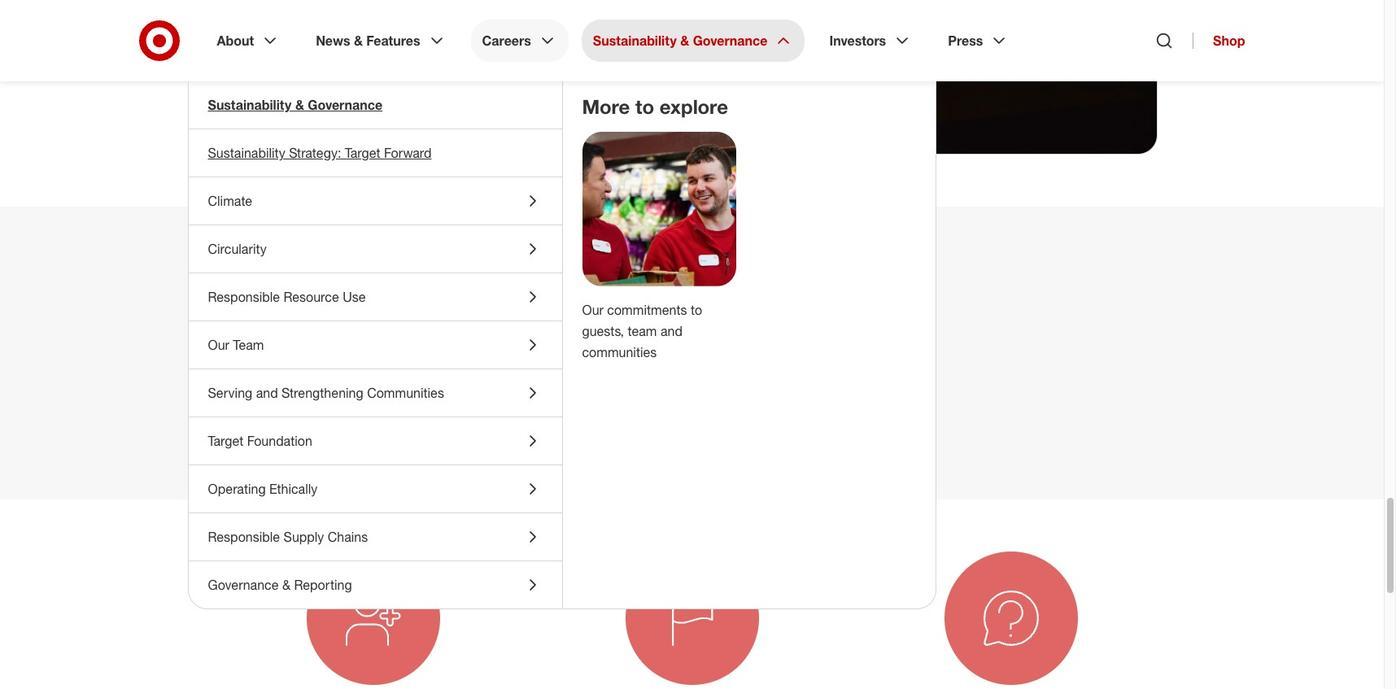 Task type: locate. For each thing, give the bounding box(es) containing it.
careers left the "in"
[[622, 315, 666, 331]]

governance down responsible supply chains
[[208, 577, 279, 593]]

features
[[367, 33, 420, 49]]

communities
[[367, 385, 444, 401]]

governance up explore
[[693, 33, 768, 49]]

0 horizontal spatial india
[[637, 357, 668, 374]]

2 vertical spatial careers
[[671, 357, 718, 374]]

india down team
[[637, 357, 668, 374]]

sustainability & governance
[[593, 33, 768, 49], [208, 97, 383, 113]]

serving and strengthening communities link
[[188, 370, 562, 417]]

0 vertical spatial sustainability & governance link
[[582, 20, 805, 62]]

careers
[[561, 260, 678, 299], [622, 315, 666, 331], [671, 357, 718, 374]]

sustainability & governance link up explore
[[582, 20, 805, 62]]

sustainability up climate at the left of the page
[[208, 145, 286, 161]]

and right the serving
[[256, 385, 278, 401]]

target down the serving
[[208, 433, 244, 449]]

india
[[683, 315, 712, 331], [637, 357, 668, 374]]

2 vertical spatial governance
[[208, 577, 279, 593]]

our for our commitments to guests, team and communities
[[582, 302, 604, 318]]

resource
[[284, 289, 339, 305]]

target for target india careers website
[[595, 357, 634, 374]]

0 horizontal spatial our
[[208, 337, 229, 353]]

1 vertical spatial to
[[691, 302, 703, 318]]

press link
[[937, 20, 1021, 62]]

1 vertical spatial careers
[[622, 315, 666, 331]]

2 vertical spatial sustainability
[[208, 145, 286, 161]]

1 horizontal spatial sustainability & governance
[[593, 33, 768, 49]]

& left reporting
[[282, 577, 291, 593]]

1 vertical spatial responsible
[[208, 529, 280, 545]]

0 horizontal spatial sustainability & governance link
[[188, 81, 562, 129]]

&
[[354, 33, 363, 49], [681, 33, 690, 49], [295, 97, 304, 113], [282, 577, 291, 593]]

communities
[[582, 344, 657, 360]]

0 vertical spatial our
[[582, 302, 604, 318]]

climate link
[[188, 177, 562, 225]]

news & features link
[[305, 20, 458, 62]]

reporting
[[294, 577, 352, 593]]

& for news & features link
[[354, 33, 363, 49]]

0 vertical spatial india
[[683, 315, 712, 331]]

team
[[628, 323, 657, 339]]

our team link
[[188, 322, 562, 369]]

sustainability & governance up the strategy: on the top left of page
[[208, 97, 383, 113]]

responsible up team
[[208, 289, 280, 305]]

and inside our commitments to guests, team and communities
[[661, 323, 683, 339]]

target foundation link
[[188, 418, 562, 465]]

1 vertical spatial sustainability & governance link
[[188, 81, 562, 129]]

and left other
[[715, 315, 737, 331]]

sustainability & governance up explore
[[593, 33, 768, 49]]

and right team
[[661, 323, 683, 339]]

0 horizontal spatial to
[[636, 94, 655, 119]]

target left forward
[[345, 145, 381, 161]]

sustainability & governance link
[[582, 20, 805, 62], [188, 81, 562, 129]]

strengthening
[[282, 385, 364, 401]]

global
[[775, 315, 810, 331]]

explore
[[660, 94, 728, 119]]

1 vertical spatial our
[[208, 337, 229, 353]]

& right news
[[354, 33, 363, 49]]

1 horizontal spatial to
[[691, 302, 703, 318]]

0 vertical spatial responsible
[[208, 289, 280, 305]]

& for the right sustainability & governance link
[[681, 33, 690, 49]]

our commitments to guests, team and communities link
[[582, 302, 703, 360]]

chains
[[328, 529, 368, 545]]

climate
[[208, 193, 252, 209]]

careers link
[[471, 20, 569, 62]]

our left team
[[208, 337, 229, 353]]

0 horizontal spatial and
[[256, 385, 278, 401]]

& up explore
[[681, 33, 690, 49]]

india right the "in"
[[683, 315, 712, 331]]

0 horizontal spatial governance
[[208, 577, 279, 593]]

about
[[217, 33, 254, 49]]

introducing: target lab events image
[[228, 0, 1157, 154]]

sustainability strategy: target forward link
[[188, 129, 562, 177]]

strategy:
[[289, 145, 341, 161]]

sustainability
[[593, 33, 677, 49], [208, 97, 292, 113], [208, 145, 286, 161]]

more
[[582, 94, 630, 119]]

1 horizontal spatial our
[[582, 302, 604, 318]]

1 horizontal spatial and
[[661, 323, 683, 339]]

governance up sustainability strategy: target forward
[[308, 97, 383, 113]]

responsible for responsible supply chains
[[208, 529, 280, 545]]

our team
[[208, 337, 264, 353]]

learn more about careers in india and other global locations.
[[515, 315, 870, 331]]

our up the guests,
[[582, 302, 604, 318]]

more
[[552, 315, 582, 331]]

1 horizontal spatial governance
[[308, 97, 383, 113]]

1 responsible from the top
[[208, 289, 280, 305]]

careers
[[482, 33, 531, 49]]

sustainability & governance link up sustainability strategy: target forward 'link'
[[188, 81, 562, 129]]

target down the guests,
[[595, 357, 634, 374]]

and
[[715, 315, 737, 331], [661, 323, 683, 339], [256, 385, 278, 401]]

responsible
[[208, 289, 280, 305], [208, 529, 280, 545]]

2 horizontal spatial governance
[[693, 33, 768, 49]]

target
[[345, 145, 381, 161], [455, 260, 552, 299], [595, 357, 634, 374], [208, 433, 244, 449]]

responsible down operating
[[208, 529, 280, 545]]

0 vertical spatial governance
[[693, 33, 768, 49]]

1 vertical spatial sustainability & governance
[[208, 97, 383, 113]]

governance
[[693, 33, 768, 49], [308, 97, 383, 113], [208, 577, 279, 593]]

to right the "in"
[[691, 302, 703, 318]]

careers down learn more about careers in india and other global locations.
[[671, 357, 718, 374]]

1 vertical spatial governance
[[308, 97, 383, 113]]

2 responsible from the top
[[208, 529, 280, 545]]

serving
[[208, 385, 253, 401]]

1 horizontal spatial sustainability & governance link
[[582, 20, 805, 62]]

shop
[[1214, 33, 1246, 49]]

commitments
[[608, 302, 687, 318]]

investors
[[830, 33, 887, 49]]

our
[[582, 302, 604, 318], [208, 337, 229, 353]]

target inside 'link'
[[345, 145, 381, 161]]

sustainability up more to explore
[[593, 33, 677, 49]]

sustainability down 'about' link
[[208, 97, 292, 113]]

0 vertical spatial to
[[636, 94, 655, 119]]

to inside our commitments to guests, team and communities
[[691, 302, 703, 318]]

responsible supply chains link
[[188, 514, 562, 561]]

to right more on the left top of page
[[636, 94, 655, 119]]

target up the learn
[[455, 260, 552, 299]]

careers up commitments at top left
[[561, 260, 678, 299]]

our inside our commitments to guests, team and communities
[[582, 302, 604, 318]]

to
[[636, 94, 655, 119], [691, 302, 703, 318]]

shop link
[[1193, 33, 1246, 49]]



Task type: describe. For each thing, give the bounding box(es) containing it.
our for our team
[[208, 337, 229, 353]]

the
[[811, 260, 861, 299]]

0 vertical spatial careers
[[561, 260, 678, 299]]

u.s.
[[870, 260, 929, 299]]

two target team members smiling in the grocery department image
[[582, 132, 736, 286]]

operating
[[208, 481, 266, 497]]

responsible supply chains
[[208, 529, 368, 545]]

governance & reporting
[[208, 577, 352, 593]]

responsible for responsible resource use
[[208, 289, 280, 305]]

2 horizontal spatial and
[[715, 315, 737, 331]]

locations.
[[814, 315, 870, 331]]

target careers outside the u.s.
[[455, 260, 929, 299]]

governance & reporting link
[[188, 562, 562, 609]]

target for target careers outside the u.s.
[[455, 260, 552, 299]]

operating ethically
[[208, 481, 318, 497]]

foundation
[[247, 433, 312, 449]]

target india careers website link
[[571, 347, 813, 384]]

use
[[343, 289, 366, 305]]

0 vertical spatial sustainability & governance
[[593, 33, 768, 49]]

1 vertical spatial sustainability
[[208, 97, 292, 113]]

0 horizontal spatial sustainability & governance
[[208, 97, 383, 113]]

target india careers website
[[595, 357, 770, 374]]

responsible resource use
[[208, 289, 366, 305]]

1 vertical spatial india
[[637, 357, 668, 374]]

target foundation
[[208, 433, 312, 449]]

site navigation element
[[0, 0, 1397, 689]]

0 vertical spatial sustainability
[[593, 33, 677, 49]]

supply
[[284, 529, 324, 545]]

ethically
[[269, 481, 318, 497]]

sustainability strategy: target forward
[[208, 145, 432, 161]]

circularity link
[[188, 225, 562, 273]]

more to explore
[[582, 94, 728, 119]]

investors link
[[818, 20, 924, 62]]

about link
[[206, 20, 292, 62]]

forward
[[384, 145, 432, 161]]

circularity
[[208, 241, 267, 257]]

serving and strengthening communities
[[208, 385, 444, 401]]

our commitments to guests, team and communities
[[582, 302, 703, 360]]

& for governance & reporting link on the left
[[282, 577, 291, 593]]

1 horizontal spatial india
[[683, 315, 712, 331]]

outside
[[687, 260, 802, 299]]

team
[[233, 337, 264, 353]]

& up the strategy: on the top left of page
[[295, 97, 304, 113]]

about
[[585, 315, 619, 331]]

operating ethically link
[[188, 466, 562, 513]]

in
[[670, 315, 680, 331]]

news
[[316, 33, 350, 49]]

target for target foundation
[[208, 433, 244, 449]]

news & features
[[316, 33, 420, 49]]

guests,
[[582, 323, 624, 339]]

website
[[722, 357, 770, 374]]

other
[[741, 315, 771, 331]]

sustainability inside 'link'
[[208, 145, 286, 161]]

responsible resource use link
[[188, 274, 562, 321]]

press
[[948, 33, 984, 49]]

learn
[[515, 315, 548, 331]]



Task type: vqa. For each thing, say whether or not it's contained in the screenshot.
News's "&"
no



